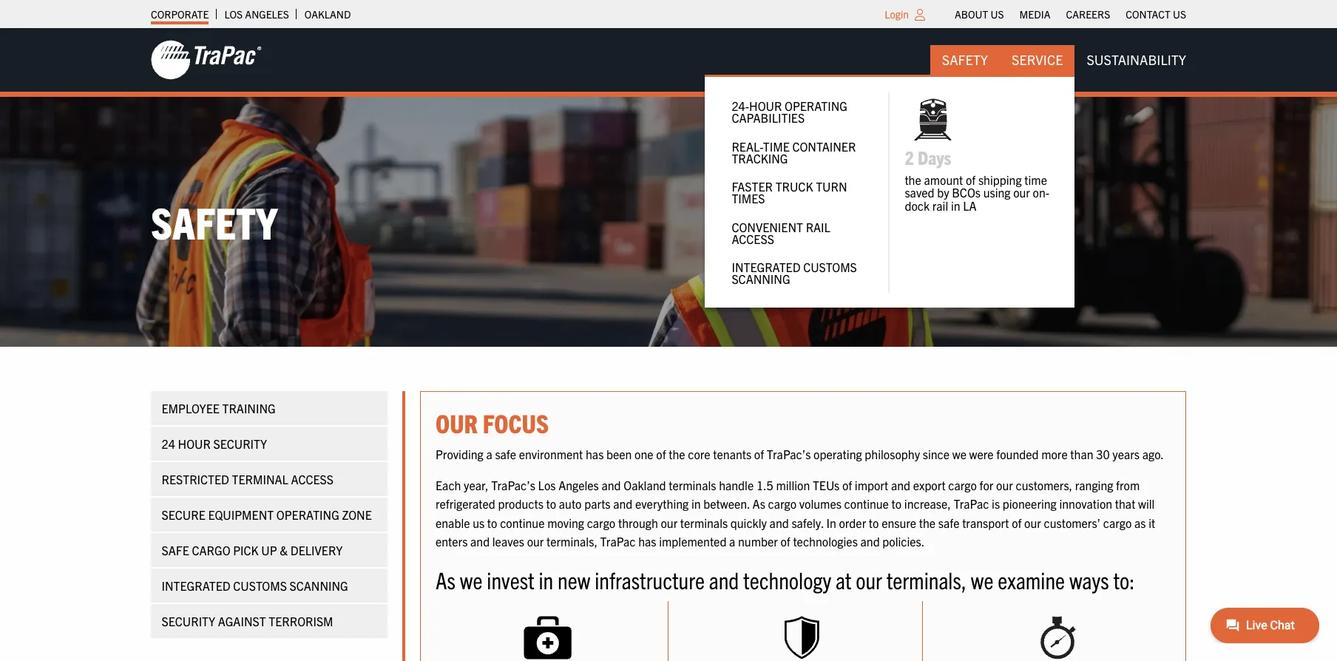 Task type: vqa. For each thing, say whether or not it's contained in the screenshot.
automated to the left
no



Task type: locate. For each thing, give the bounding box(es) containing it.
integrated down the 'convenient rail access'
[[732, 260, 801, 274]]

security inside 'link'
[[162, 614, 216, 629]]

operating up container
[[785, 99, 848, 113]]

0 vertical spatial angeles
[[245, 7, 289, 21]]

operating for capabilities
[[785, 99, 848, 113]]

handle
[[719, 478, 754, 492]]

has down through
[[638, 534, 657, 549]]

of inside 2 days the amount of shipping time saved by bcos using our on- dock rail in la
[[966, 172, 976, 187]]

convenient
[[732, 219, 803, 234]]

careers
[[1066, 7, 1110, 21]]

convenient rail access
[[732, 219, 831, 246]]

1 horizontal spatial integrated customs scanning link
[[720, 253, 874, 293]]

than
[[1071, 447, 1094, 462]]

0 horizontal spatial access
[[291, 472, 334, 487]]

0 horizontal spatial safe
[[495, 447, 516, 462]]

delivery
[[291, 543, 343, 558]]

angeles
[[245, 7, 289, 21], [559, 478, 599, 492]]

a right providing
[[486, 447, 492, 462]]

it
[[1149, 515, 1156, 530]]

the left the core
[[669, 447, 685, 462]]

our inside 2 days the amount of shipping time saved by bcos using our on- dock rail in la
[[1013, 185, 1030, 200]]

volumes
[[799, 496, 842, 511]]

1 horizontal spatial a
[[729, 534, 736, 549]]

0 horizontal spatial we
[[460, 565, 483, 594]]

media link
[[1020, 4, 1051, 24]]

saved
[[905, 185, 935, 200]]

turn
[[816, 179, 847, 194]]

0 horizontal spatial trapac
[[600, 534, 636, 549]]

transport
[[962, 515, 1009, 530]]

corporate
[[151, 7, 209, 21]]

as
[[753, 496, 765, 511], [436, 565, 456, 594]]

against
[[218, 614, 266, 629]]

1 vertical spatial terminals,
[[887, 565, 967, 594]]

terminals,
[[547, 534, 598, 549], [887, 565, 967, 594]]

terminals, inside each year, trapac's los angeles and oakland terminals handle 1.5 million teus of import and export cargo for our customers, ranging from refrigerated products to auto parts and everything in between. as cargo volumes continue to increase, trapac is pioneering innovation that will enable us to continue moving cargo through our terminals quickly and safely. in order to ensure the safe transport of our customers' cargo as it enters and leaves our terminals, trapac has implemented a number of technologies and policies.
[[547, 534, 598, 549]]

integrated customs scanning down convenient rail access link on the top right
[[732, 260, 857, 286]]

0 vertical spatial integrated
[[732, 260, 801, 274]]

1 us from the left
[[991, 7, 1004, 21]]

1 vertical spatial integrated customs scanning
[[162, 578, 349, 593]]

1 horizontal spatial operating
[[785, 99, 848, 113]]

0 vertical spatial oakland
[[305, 7, 351, 21]]

core
[[688, 447, 711, 462]]

0 horizontal spatial hour
[[178, 436, 211, 451]]

30
[[1096, 447, 1110, 462]]

1 horizontal spatial integrated customs scanning
[[732, 260, 857, 286]]

2 horizontal spatial in
[[951, 198, 961, 213]]

corporate image
[[151, 39, 262, 81]]

of up la
[[966, 172, 976, 187]]

employee training link
[[151, 391, 388, 425]]

24 hour security
[[162, 436, 267, 451]]

hour up time
[[749, 99, 782, 113]]

0 horizontal spatial us
[[991, 7, 1004, 21]]

0 horizontal spatial has
[[586, 447, 604, 462]]

1 horizontal spatial safe
[[939, 515, 960, 530]]

0 horizontal spatial los
[[224, 7, 243, 21]]

0 vertical spatial customs
[[803, 260, 857, 274]]

menu bar containing about us
[[947, 4, 1194, 24]]

0 vertical spatial a
[[486, 447, 492, 462]]

trapac's inside each year, trapac's los angeles and oakland terminals handle 1.5 million teus of import and export cargo for our customers, ranging from refrigerated products to auto parts and everything in between. as cargo volumes continue to increase, trapac is pioneering innovation that will enable us to continue moving cargo through our terminals quickly and safely. in order to ensure the safe transport of our customers' cargo as it enters and leaves our terminals, trapac has implemented a number of technologies and policies.
[[491, 478, 536, 492]]

1 horizontal spatial access
[[732, 231, 774, 246]]

los
[[224, 7, 243, 21], [538, 478, 556, 492]]

oakland up "everything"
[[624, 478, 666, 492]]

2 vertical spatial the
[[919, 515, 936, 530]]

0 vertical spatial scanning
[[732, 271, 790, 286]]

1 horizontal spatial in
[[692, 496, 701, 511]]

pioneering
[[1003, 496, 1057, 511]]

sustainability link
[[1075, 45, 1198, 75]]

as down enters
[[436, 565, 456, 594]]

0 horizontal spatial customs
[[234, 578, 287, 593]]

technology
[[743, 565, 832, 594]]

scanning down the 'convenient rail access'
[[732, 271, 790, 286]]

integrated customs scanning
[[732, 260, 857, 286], [162, 578, 349, 593]]

1 vertical spatial los
[[538, 478, 556, 492]]

1 vertical spatial continue
[[500, 515, 545, 530]]

from
[[1116, 478, 1140, 492]]

year,
[[464, 478, 489, 492]]

of down pioneering
[[1012, 515, 1022, 530]]

menu bar
[[947, 4, 1194, 24]]

in
[[951, 198, 961, 213], [692, 496, 701, 511], [539, 565, 553, 594]]

cargo down parts
[[587, 515, 616, 530]]

1 vertical spatial integrated
[[162, 578, 231, 593]]

continue down products at the bottom left of page
[[500, 515, 545, 530]]

angeles left oakland link
[[245, 7, 289, 21]]

1 vertical spatial access
[[291, 472, 334, 487]]

parts
[[584, 496, 611, 511]]

safety inside menu item
[[942, 51, 988, 68]]

safety menu item
[[930, 45, 1000, 75]]

0 vertical spatial the
[[905, 172, 922, 187]]

trapac
[[954, 496, 989, 511], [600, 534, 636, 549]]

hour right "24"
[[178, 436, 211, 451]]

a down 'quickly'
[[729, 534, 736, 549]]

2 days menu bar
[[705, 45, 1198, 308]]

founded
[[997, 447, 1039, 462]]

ago.
[[1143, 447, 1164, 462]]

continue down import
[[844, 496, 889, 511]]

safe cargo pick up & delivery
[[162, 543, 343, 558]]

in
[[827, 515, 836, 530]]

import
[[855, 478, 889, 492]]

los down environment
[[538, 478, 556, 492]]

oakland right los angeles link
[[305, 7, 351, 21]]

0 vertical spatial trapac
[[954, 496, 989, 511]]

1 vertical spatial integrated customs scanning link
[[151, 569, 388, 603]]

integrated customs scanning down the safe cargo pick up & delivery
[[162, 578, 349, 593]]

us
[[473, 515, 485, 530]]

1 vertical spatial scanning
[[290, 578, 349, 593]]

1 horizontal spatial has
[[638, 534, 657, 549]]

integrated
[[732, 260, 801, 274], [162, 578, 231, 593]]

our left on-
[[1013, 185, 1030, 200]]

1 horizontal spatial angeles
[[559, 478, 599, 492]]

login link
[[885, 7, 909, 21]]

service menu item
[[705, 45, 1075, 308]]

has left been
[[586, 447, 604, 462]]

as we invest in new infrastructure and technology at our terminals, we examine ways to:
[[436, 565, 1135, 594]]

a inside each year, trapac's los angeles and oakland terminals handle 1.5 million teus of import and export cargo for our customers, ranging from refrigerated products to auto parts and everything in between. as cargo volumes continue to increase, trapac is pioneering innovation that will enable us to continue moving cargo through our terminals quickly and safely. in order to ensure the safe transport of our customers' cargo as it enters and leaves our terminals, trapac has implemented a number of technologies and policies.
[[729, 534, 736, 549]]

1 horizontal spatial oakland
[[624, 478, 666, 492]]

1 horizontal spatial los
[[538, 478, 556, 492]]

integrated customs scanning inside '2 days' "menu"
[[732, 260, 857, 286]]

los up 'corporate' image
[[224, 7, 243, 21]]

1 vertical spatial operating
[[277, 507, 340, 522]]

0 horizontal spatial integrated customs scanning link
[[151, 569, 388, 603]]

&
[[280, 543, 288, 558]]

trapac down through
[[600, 534, 636, 549]]

terminals down the core
[[669, 478, 716, 492]]

and down order
[[861, 534, 880, 549]]

access down times
[[732, 231, 774, 246]]

1 vertical spatial in
[[692, 496, 701, 511]]

we left examine
[[971, 565, 994, 594]]

0 vertical spatial security
[[214, 436, 267, 451]]

implemented
[[659, 534, 727, 549]]

us right contact
[[1173, 7, 1186, 21]]

media
[[1020, 7, 1051, 21]]

1 vertical spatial has
[[638, 534, 657, 549]]

2 us from the left
[[1173, 7, 1186, 21]]

0 horizontal spatial trapac's
[[491, 478, 536, 492]]

1 horizontal spatial hour
[[749, 99, 782, 113]]

0 vertical spatial trapac's
[[767, 447, 811, 462]]

in inside 2 days the amount of shipping time saved by bcos using our on- dock rail in la
[[951, 198, 961, 213]]

safe down "focus"
[[495, 447, 516, 462]]

scanning for the top integrated customs scanning link
[[732, 271, 790, 286]]

security left against
[[162, 614, 216, 629]]

0 horizontal spatial safety
[[151, 195, 278, 249]]

to right us
[[487, 515, 497, 530]]

integrated customs scanning for the top integrated customs scanning link
[[732, 260, 857, 286]]

1 vertical spatial security
[[162, 614, 216, 629]]

cargo left for
[[949, 478, 977, 492]]

0 vertical spatial hour
[[749, 99, 782, 113]]

real-
[[732, 139, 763, 154]]

0 vertical spatial integrated customs scanning
[[732, 260, 857, 286]]

us for contact us
[[1173, 7, 1186, 21]]

0 vertical spatial as
[[753, 496, 765, 511]]

trapac's up million
[[767, 447, 811, 462]]

moving
[[547, 515, 584, 530]]

our focus
[[436, 407, 549, 438]]

0 vertical spatial integrated customs scanning link
[[720, 253, 874, 293]]

0 horizontal spatial terminals,
[[547, 534, 598, 549]]

invest
[[487, 565, 535, 594]]

and up through
[[613, 496, 633, 511]]

in left between.
[[692, 496, 701, 511]]

terminals
[[669, 478, 716, 492], [680, 515, 728, 530]]

24
[[162, 436, 176, 451]]

rail
[[806, 219, 831, 234]]

corporate link
[[151, 4, 209, 24]]

in left la
[[951, 198, 961, 213]]

bcos
[[952, 185, 981, 200]]

as down 1.5
[[753, 496, 765, 511]]

to
[[546, 496, 556, 511], [892, 496, 902, 511], [487, 515, 497, 530], [869, 515, 879, 530]]

1 vertical spatial as
[[436, 565, 456, 594]]

safe down the increase,
[[939, 515, 960, 530]]

0 vertical spatial in
[[951, 198, 961, 213]]

1 vertical spatial safe
[[939, 515, 960, 530]]

0 vertical spatial terminals,
[[547, 534, 598, 549]]

were
[[969, 447, 994, 462]]

zone
[[342, 507, 372, 522]]

integrated customs scanning link down safe cargo pick up & delivery link
[[151, 569, 388, 603]]

1 vertical spatial trapac
[[600, 534, 636, 549]]

1 horizontal spatial trapac
[[954, 496, 989, 511]]

customs for integrated customs scanning link to the bottom
[[234, 578, 287, 593]]

our
[[436, 407, 478, 438]]

the down the 2 at top right
[[905, 172, 922, 187]]

customs down rail
[[803, 260, 857, 274]]

we left invest
[[460, 565, 483, 594]]

terminals up the implemented at the bottom of page
[[680, 515, 728, 530]]

security against terrorism link
[[151, 604, 388, 638]]

2
[[905, 145, 914, 169]]

0 horizontal spatial a
[[486, 447, 492, 462]]

and down the implemented at the bottom of page
[[709, 565, 739, 594]]

2 vertical spatial in
[[539, 565, 553, 594]]

1 vertical spatial angeles
[[559, 478, 599, 492]]

and down us
[[470, 534, 490, 549]]

terminals, down policies.
[[887, 565, 967, 594]]

more
[[1042, 447, 1068, 462]]

customs down the safe cargo pick up & delivery
[[234, 578, 287, 593]]

restricted
[[162, 472, 230, 487]]

access for convenient rail access
[[732, 231, 774, 246]]

training
[[223, 401, 276, 416]]

of right 'teus' at right
[[842, 478, 852, 492]]

integrated down cargo on the left
[[162, 578, 231, 593]]

0 vertical spatial terminals
[[669, 478, 716, 492]]

terminals, down moving
[[547, 534, 598, 549]]

oakland link
[[305, 4, 351, 24]]

we
[[953, 447, 967, 462], [460, 565, 483, 594], [971, 565, 994, 594]]

1 horizontal spatial scanning
[[732, 271, 790, 286]]

1 horizontal spatial customs
[[803, 260, 857, 274]]

of
[[966, 172, 976, 187], [656, 447, 666, 462], [754, 447, 764, 462], [842, 478, 852, 492], [1012, 515, 1022, 530], [781, 534, 791, 549]]

integrated customs scanning link down the 'convenient rail access'
[[720, 253, 874, 293]]

the down the increase,
[[919, 515, 936, 530]]

hour inside '24-hour operating capabilities'
[[749, 99, 782, 113]]

customs inside integrated customs scanning
[[803, 260, 857, 274]]

our right for
[[996, 478, 1013, 492]]

trapac's
[[767, 447, 811, 462], [491, 478, 536, 492]]

0 horizontal spatial scanning
[[290, 578, 349, 593]]

operating inside '24-hour operating capabilities'
[[785, 99, 848, 113]]

of right the one
[[656, 447, 666, 462]]

us right about
[[991, 7, 1004, 21]]

1 horizontal spatial as
[[753, 496, 765, 511]]

0 vertical spatial access
[[732, 231, 774, 246]]

2 days menu
[[705, 75, 1075, 308]]

faster truck turn times
[[732, 179, 847, 206]]

the inside 2 days the amount of shipping time saved by bcos using our on- dock rail in la
[[905, 172, 922, 187]]

we left 'were'
[[953, 447, 967, 462]]

1 horizontal spatial us
[[1173, 7, 1186, 21]]

tracking
[[732, 151, 788, 166]]

security up restricted terminal access
[[214, 436, 267, 451]]

0 vertical spatial operating
[[785, 99, 848, 113]]

0 vertical spatial safety
[[942, 51, 988, 68]]

1 horizontal spatial trapac's
[[767, 447, 811, 462]]

24 hour security link
[[151, 427, 388, 461]]

1 vertical spatial customs
[[234, 578, 287, 593]]

each
[[436, 478, 461, 492]]

trapac up transport
[[954, 496, 989, 511]]

by
[[937, 185, 949, 200]]

a
[[486, 447, 492, 462], [729, 534, 736, 549]]

scanning down the delivery
[[290, 578, 349, 593]]

1 vertical spatial hour
[[178, 436, 211, 451]]

secure equipment operating zone
[[162, 507, 372, 522]]

scanning inside '2 days' "menu"
[[732, 271, 790, 286]]

the inside each year, trapac's los angeles and oakland terminals handle 1.5 million teus of import and export cargo for our customers, ranging from refrigerated products to auto parts and everything in between. as cargo volumes continue to increase, trapac is pioneering innovation that will enable us to continue moving cargo through our terminals quickly and safely. in order to ensure the safe transport of our customers' cargo as it enters and leaves our terminals, trapac has implemented a number of technologies and policies.
[[919, 515, 936, 530]]

continue
[[844, 496, 889, 511], [500, 515, 545, 530]]

each year, trapac's los angeles and oakland terminals handle 1.5 million teus of import and export cargo for our customers, ranging from refrigerated products to auto parts and everything in between. as cargo volumes continue to increase, trapac is pioneering innovation that will enable us to continue moving cargo through our terminals quickly and safely. in order to ensure the safe transport of our customers' cargo as it enters and leaves our terminals, trapac has implemented a number of technologies and policies.
[[436, 478, 1156, 549]]

1 horizontal spatial continue
[[844, 496, 889, 511]]

1 horizontal spatial terminals,
[[887, 565, 967, 594]]

0 horizontal spatial operating
[[277, 507, 340, 522]]

access right terminal
[[291, 472, 334, 487]]

in left the "new"
[[539, 565, 553, 594]]

operating up the delivery
[[277, 507, 340, 522]]

contact us link
[[1126, 4, 1186, 24]]

0 horizontal spatial angeles
[[245, 7, 289, 21]]

service link
[[1000, 45, 1075, 75]]

operating
[[785, 99, 848, 113], [277, 507, 340, 522]]

and left safely.
[[770, 515, 789, 530]]

1 horizontal spatial integrated
[[732, 260, 801, 274]]

1 horizontal spatial safety
[[942, 51, 988, 68]]

in inside each year, trapac's los angeles and oakland terminals handle 1.5 million teus of import and export cargo for our customers, ranging from refrigerated products to auto parts and everything in between. as cargo volumes continue to increase, trapac is pioneering innovation that will enable us to continue moving cargo through our terminals quickly and safely. in order to ensure the safe transport of our customers' cargo as it enters and leaves our terminals, trapac has implemented a number of technologies and policies.
[[692, 496, 701, 511]]

angeles up 'auto'
[[559, 478, 599, 492]]

1 vertical spatial trapac's
[[491, 478, 536, 492]]

increase,
[[905, 496, 951, 511]]

1 vertical spatial a
[[729, 534, 736, 549]]

our down pioneering
[[1025, 515, 1041, 530]]

0 horizontal spatial integrated customs scanning
[[162, 578, 349, 593]]

contact us
[[1126, 7, 1186, 21]]

integrated customs scanning link
[[720, 253, 874, 293], [151, 569, 388, 603]]

access inside the 'convenient rail access'
[[732, 231, 774, 246]]

hour for 24
[[178, 436, 211, 451]]

restricted terminal access
[[162, 472, 334, 487]]

1 vertical spatial oakland
[[624, 478, 666, 492]]

2 horizontal spatial we
[[971, 565, 994, 594]]

integrated customs scanning for integrated customs scanning link to the bottom
[[162, 578, 349, 593]]

trapac's up products at the bottom left of page
[[491, 478, 536, 492]]

hour inside 24 hour security link
[[178, 436, 211, 451]]



Task type: describe. For each thing, give the bounding box(es) containing it.
between.
[[704, 496, 750, 511]]

has inside each year, trapac's los angeles and oakland terminals handle 1.5 million teus of import and export cargo for our customers, ranging from refrigerated products to auto parts and everything in between. as cargo volumes continue to increase, trapac is pioneering innovation that will enable us to continue moving cargo through our terminals quickly and safely. in order to ensure the safe transport of our customers' cargo as it enters and leaves our terminals, trapac has implemented a number of technologies and policies.
[[638, 534, 657, 549]]

24-hour operating capabilities
[[732, 99, 848, 125]]

dock
[[905, 198, 930, 213]]

0 vertical spatial safe
[[495, 447, 516, 462]]

customers,
[[1016, 478, 1073, 492]]

refrigerated
[[436, 496, 496, 511]]

0 horizontal spatial as
[[436, 565, 456, 594]]

times
[[732, 191, 765, 206]]

customs for the top integrated customs scanning link
[[803, 260, 857, 274]]

our down "everything"
[[661, 515, 678, 530]]

0 horizontal spatial continue
[[500, 515, 545, 530]]

secure
[[162, 507, 206, 522]]

cargo down million
[[768, 496, 797, 511]]

teus
[[813, 478, 840, 492]]

of right number
[[781, 534, 791, 549]]

to up ensure at the right bottom of the page
[[892, 496, 902, 511]]

and up parts
[[602, 478, 621, 492]]

secure equipment operating zone link
[[151, 498, 388, 532]]

time
[[1025, 172, 1047, 187]]

login
[[885, 7, 909, 21]]

safe inside each year, trapac's los angeles and oakland terminals handle 1.5 million teus of import and export cargo for our customers, ranging from refrigerated products to auto parts and everything in between. as cargo volumes continue to increase, trapac is pioneering innovation that will enable us to continue moving cargo through our terminals quickly and safely. in order to ensure the safe transport of our customers' cargo as it enters and leaves our terminals, trapac has implemented a number of technologies and policies.
[[939, 515, 960, 530]]

philosophy
[[865, 447, 920, 462]]

service
[[1012, 51, 1063, 68]]

1 vertical spatial safety
[[151, 195, 278, 249]]

to right order
[[869, 515, 879, 530]]

ways
[[1070, 565, 1109, 594]]

since
[[923, 447, 950, 462]]

light image
[[915, 9, 925, 21]]

about us
[[955, 7, 1004, 21]]

providing
[[436, 447, 484, 462]]

days
[[918, 145, 952, 169]]

integrated inside '2 days' "menu"
[[732, 260, 801, 274]]

customers'
[[1044, 515, 1101, 530]]

time
[[763, 139, 790, 154]]

employee training
[[162, 401, 276, 416]]

operating
[[814, 447, 862, 462]]

focus
[[483, 407, 549, 438]]

to left 'auto'
[[546, 496, 556, 511]]

los inside each year, trapac's los angeles and oakland terminals handle 1.5 million teus of import and export cargo for our customers, ranging from refrigerated products to auto parts and everything in between. as cargo volumes continue to increase, trapac is pioneering innovation that will enable us to continue moving cargo through our terminals quickly and safely. in order to ensure the safe transport of our customers' cargo as it enters and leaves our terminals, trapac has implemented a number of technologies and policies.
[[538, 478, 556, 492]]

export
[[913, 478, 946, 492]]

0 horizontal spatial integrated
[[162, 578, 231, 593]]

security against terrorism
[[162, 614, 334, 629]]

los angeles link
[[224, 4, 289, 24]]

safety link
[[930, 45, 1000, 75]]

as
[[1135, 515, 1146, 530]]

angeles inside each year, trapac's los angeles and oakland terminals handle 1.5 million teus of import and export cargo for our customers, ranging from refrigerated products to auto parts and everything in between. as cargo volumes continue to increase, trapac is pioneering innovation that will enable us to continue moving cargo through our terminals quickly and safely. in order to ensure the safe transport of our customers' cargo as it enters and leaves our terminals, trapac has implemented a number of technologies and policies.
[[559, 478, 599, 492]]

new
[[558, 565, 591, 594]]

about
[[955, 7, 988, 21]]

cargo
[[192, 543, 231, 558]]

0 horizontal spatial in
[[539, 565, 553, 594]]

infrastructure
[[595, 565, 705, 594]]

as inside each year, trapac's los angeles and oakland terminals handle 1.5 million teus of import and export cargo for our customers, ranging from refrigerated products to auto parts and everything in between. as cargo volumes continue to increase, trapac is pioneering innovation that will enable us to continue moving cargo through our terminals quickly and safely. in order to ensure the safe transport of our customers' cargo as it enters and leaves our terminals, trapac has implemented a number of technologies and policies.
[[753, 496, 765, 511]]

on-
[[1033, 185, 1050, 200]]

using
[[984, 185, 1011, 200]]

terminal
[[232, 472, 289, 487]]

quickly
[[731, 515, 767, 530]]

and left the export
[[891, 478, 911, 492]]

our right at at the bottom right of the page
[[856, 565, 882, 594]]

enable
[[436, 515, 470, 530]]

real-time container tracking link
[[720, 132, 874, 172]]

one
[[635, 447, 654, 462]]

2 days the amount of shipping time saved by bcos using our on- dock rail in la
[[905, 145, 1050, 213]]

is
[[992, 496, 1000, 511]]

been
[[607, 447, 632, 462]]

that
[[1115, 496, 1136, 511]]

providing a safe environment has been one of the core tenants of trapac's operating philosophy since we were founded more than 30 years ago.
[[436, 447, 1164, 462]]

our right leaves
[[527, 534, 544, 549]]

careers link
[[1066, 4, 1110, 24]]

0 horizontal spatial oakland
[[305, 7, 351, 21]]

ensure
[[882, 515, 917, 530]]

through
[[618, 515, 658, 530]]

faster
[[732, 179, 773, 194]]

hour for 24-
[[749, 99, 782, 113]]

oakland inside each year, trapac's los angeles and oakland terminals handle 1.5 million teus of import and export cargo for our customers, ranging from refrigerated products to auto parts and everything in between. as cargo volumes continue to increase, trapac is pioneering innovation that will enable us to continue moving cargo through our terminals quickly and safely. in order to ensure the safe transport of our customers' cargo as it enters and leaves our terminals, trapac has implemented a number of technologies and policies.
[[624, 478, 666, 492]]

convenient rail access link
[[720, 213, 874, 253]]

us for about us
[[991, 7, 1004, 21]]

sustainability
[[1087, 51, 1186, 68]]

0 vertical spatial continue
[[844, 496, 889, 511]]

years
[[1113, 447, 1140, 462]]

products
[[498, 496, 544, 511]]

will
[[1138, 496, 1155, 511]]

safe cargo pick up & delivery link
[[151, 533, 388, 567]]

1 vertical spatial terminals
[[680, 515, 728, 530]]

1 vertical spatial the
[[669, 447, 685, 462]]

0 vertical spatial los
[[224, 7, 243, 21]]

operating for zone
[[277, 507, 340, 522]]

pick
[[234, 543, 259, 558]]

equipment
[[209, 507, 274, 522]]

enters
[[436, 534, 468, 549]]

leaves
[[492, 534, 524, 549]]

access for restricted terminal access
[[291, 472, 334, 487]]

at
[[836, 565, 852, 594]]

0 vertical spatial has
[[586, 447, 604, 462]]

million
[[776, 478, 810, 492]]

employee
[[162, 401, 220, 416]]

scanning for integrated customs scanning link to the bottom
[[290, 578, 349, 593]]

1 horizontal spatial we
[[953, 447, 967, 462]]

rail
[[933, 198, 948, 213]]

ranging
[[1075, 478, 1114, 492]]

la
[[963, 198, 977, 213]]

capabilities
[[732, 110, 805, 125]]

environment
[[519, 447, 583, 462]]

cargo down that
[[1103, 515, 1132, 530]]

of right tenants
[[754, 447, 764, 462]]

tenants
[[713, 447, 752, 462]]

auto
[[559, 496, 582, 511]]

2 days menu item
[[905, 92, 1060, 213]]

restricted terminal access link
[[151, 462, 388, 496]]



